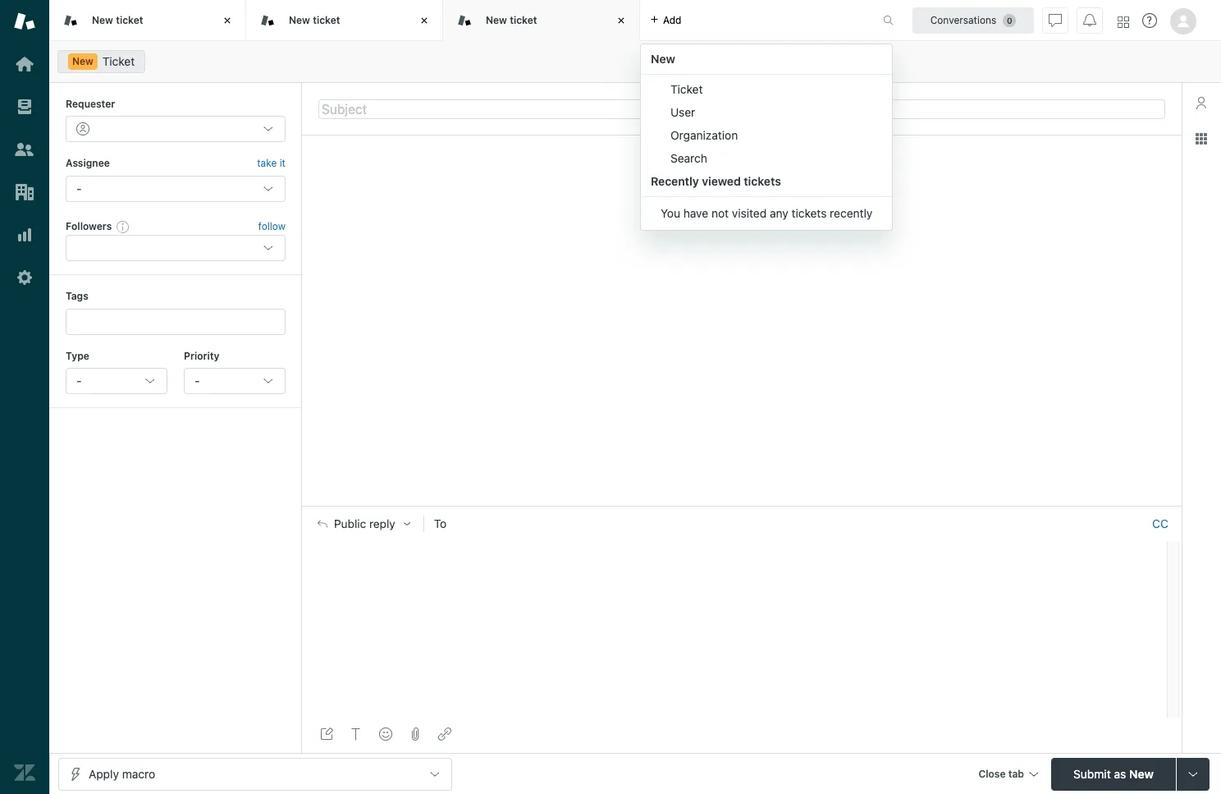 Task type: describe. For each thing, give the bounding box(es) containing it.
macro
[[122, 767, 155, 780]]

organizations image
[[14, 181, 35, 203]]

- for type
[[76, 374, 82, 388]]

1 new ticket tab from the left
[[49, 0, 246, 41]]

apply
[[89, 767, 119, 780]]

main element
[[0, 0, 49, 794]]

tab
[[1009, 767, 1025, 780]]

secondary element
[[49, 45, 1222, 78]]

add attachment image
[[409, 728, 422, 741]]

menu inside tabs tab list
[[640, 44, 894, 231]]

priority
[[184, 349, 220, 362]]

tags
[[66, 290, 88, 302]]

get help image
[[1143, 13, 1158, 28]]

customers image
[[14, 139, 35, 160]]

reporting image
[[14, 224, 35, 246]]

format text image
[[350, 728, 363, 741]]

reply
[[369, 517, 396, 531]]

ticket for first close image from the right
[[510, 14, 537, 26]]

requester
[[66, 98, 115, 110]]

notifications image
[[1084, 14, 1097, 27]]

zendesk support image
[[14, 11, 35, 32]]

public
[[334, 517, 366, 531]]

public reply button
[[303, 507, 424, 541]]

tickets
[[744, 174, 782, 188]]

apps image
[[1196, 132, 1209, 145]]

type
[[66, 349, 89, 362]]

recently
[[651, 174, 699, 188]]

user
[[671, 105, 696, 119]]

as
[[1115, 767, 1127, 780]]

ticket for first close image from the left
[[116, 14, 143, 26]]

tabs tab list
[[49, 0, 894, 231]]

add
[[663, 14, 682, 26]]

ticket for close icon
[[313, 14, 340, 26]]

take it
[[257, 157, 286, 169]]

viewed
[[702, 174, 741, 188]]

search
[[671, 151, 708, 165]]

zendesk products image
[[1118, 16, 1130, 28]]

close image
[[416, 12, 433, 29]]

submit
[[1074, 767, 1112, 780]]

- inside "assignee" element
[[76, 181, 82, 195]]

tags element
[[66, 308, 286, 335]]

Subject field
[[319, 99, 1166, 119]]

organization
[[671, 128, 738, 142]]

add link (cmd k) image
[[438, 728, 452, 741]]

get started image
[[14, 53, 35, 75]]

apply macro
[[89, 767, 155, 780]]

conversations
[[931, 14, 997, 26]]



Task type: vqa. For each thing, say whether or not it's contained in the screenshot.
viewed
yes



Task type: locate. For each thing, give the bounding box(es) containing it.
take
[[257, 157, 277, 169]]

2 horizontal spatial new ticket
[[486, 14, 537, 26]]

new inside "secondary" element
[[72, 55, 94, 67]]

cc button
[[1153, 517, 1169, 531]]

0 horizontal spatial ticket
[[102, 54, 135, 68]]

ticket inside "secondary" element
[[102, 54, 135, 68]]

- button for priority
[[184, 368, 286, 394]]

public reply
[[334, 517, 396, 531]]

- down priority
[[195, 374, 200, 388]]

requester element
[[66, 116, 286, 142]]

menu
[[640, 44, 894, 231]]

new ticket tab
[[49, 0, 246, 41], [246, 0, 443, 41], [443, 0, 640, 41]]

button displays agent's chat status as invisible. image
[[1049, 14, 1063, 27]]

- button for type
[[66, 368, 167, 394]]

new ticket for close icon
[[289, 14, 340, 26]]

info on adding followers image
[[117, 220, 130, 233]]

followers
[[66, 220, 112, 232]]

ticket
[[116, 14, 143, 26], [313, 14, 340, 26], [510, 14, 537, 26]]

0 horizontal spatial new ticket
[[92, 14, 143, 26]]

ticket menu item
[[641, 78, 893, 101]]

new ticket
[[92, 14, 143, 26], [289, 14, 340, 26], [486, 14, 537, 26]]

admin image
[[14, 267, 35, 288]]

- button
[[66, 368, 167, 394], [184, 368, 286, 394]]

cc
[[1153, 517, 1169, 531]]

1 ticket from the left
[[116, 14, 143, 26]]

1 new ticket from the left
[[92, 14, 143, 26]]

assignee element
[[66, 176, 286, 202]]

- down assignee
[[76, 181, 82, 195]]

new
[[92, 14, 113, 26], [289, 14, 310, 26], [486, 14, 507, 26], [651, 52, 676, 66], [72, 55, 94, 67], [1130, 767, 1154, 780]]

insert emojis image
[[379, 728, 392, 741]]

customer context image
[[1196, 96, 1209, 109]]

- for priority
[[195, 374, 200, 388]]

followers element
[[66, 235, 286, 261]]

ticket inside menu item
[[671, 82, 703, 96]]

to
[[434, 517, 447, 531]]

2 - button from the left
[[184, 368, 286, 394]]

close
[[979, 767, 1006, 780]]

views image
[[14, 96, 35, 117]]

3 ticket from the left
[[510, 14, 537, 26]]

2 new ticket tab from the left
[[246, 0, 443, 41]]

displays possible ticket submission types image
[[1187, 767, 1200, 780]]

minimize composer image
[[736, 499, 749, 513]]

add button
[[640, 0, 692, 40]]

new ticket for first close image from the right
[[486, 14, 537, 26]]

close tab
[[979, 767, 1025, 780]]

3 new ticket from the left
[[486, 14, 537, 26]]

assignee
[[66, 157, 110, 169]]

0 horizontal spatial close image
[[219, 12, 236, 29]]

ticket up requester
[[102, 54, 135, 68]]

- button down priority
[[184, 368, 286, 394]]

1 horizontal spatial - button
[[184, 368, 286, 394]]

1 horizontal spatial ticket
[[671, 82, 703, 96]]

1 horizontal spatial ticket
[[313, 14, 340, 26]]

organization menu item
[[641, 124, 893, 147]]

2 horizontal spatial ticket
[[510, 14, 537, 26]]

follow button
[[258, 219, 286, 234]]

close tab button
[[972, 757, 1045, 793]]

0 vertical spatial ticket
[[102, 54, 135, 68]]

take it button
[[257, 156, 286, 172]]

follow
[[258, 220, 286, 232]]

2 close image from the left
[[613, 12, 630, 29]]

submit as new
[[1074, 767, 1154, 780]]

search menu item
[[641, 147, 893, 170]]

ticket
[[102, 54, 135, 68], [671, 82, 703, 96]]

close image
[[219, 12, 236, 29], [613, 12, 630, 29]]

3 new ticket tab from the left
[[443, 0, 640, 41]]

2 ticket from the left
[[313, 14, 340, 26]]

conversations button
[[913, 7, 1035, 33]]

1 close image from the left
[[219, 12, 236, 29]]

1 horizontal spatial new ticket
[[289, 14, 340, 26]]

recently viewed tickets
[[651, 174, 782, 188]]

- button down type
[[66, 368, 167, 394]]

1 - button from the left
[[66, 368, 167, 394]]

0 horizontal spatial ticket
[[116, 14, 143, 26]]

1 horizontal spatial close image
[[613, 12, 630, 29]]

2 new ticket from the left
[[289, 14, 340, 26]]

- down type
[[76, 374, 82, 388]]

user menu item
[[641, 101, 893, 124]]

ticket up user
[[671, 82, 703, 96]]

1 vertical spatial ticket
[[671, 82, 703, 96]]

draft mode image
[[320, 728, 333, 741]]

new ticket for first close image from the left
[[92, 14, 143, 26]]

0 horizontal spatial - button
[[66, 368, 167, 394]]

it
[[280, 157, 286, 169]]

-
[[76, 181, 82, 195], [76, 374, 82, 388], [195, 374, 200, 388]]

zendesk image
[[14, 762, 35, 783]]

menu containing new
[[640, 44, 894, 231]]



